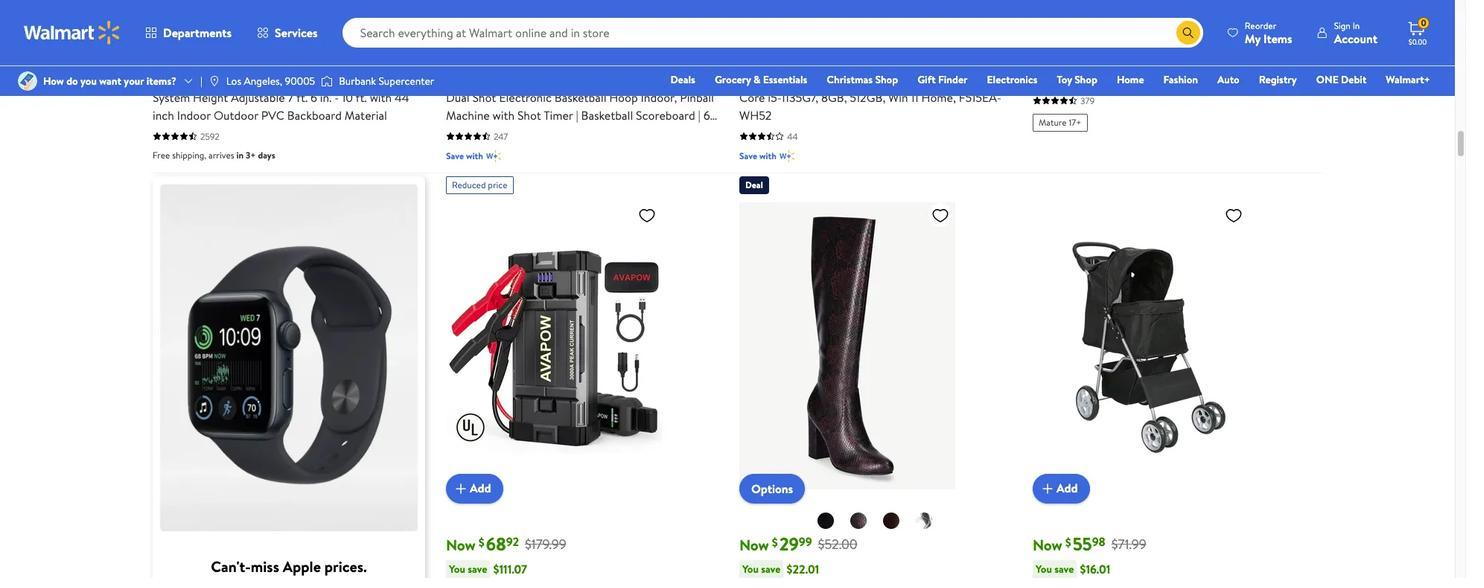 Task type: vqa. For each thing, say whether or not it's contained in the screenshot.
Sign in to add to Favorites list, ZENY 4 Wheel Foldable Dog Pet Stroller - Black image
yes



Task type: describe. For each thing, give the bounding box(es) containing it.
items?
[[146, 74, 177, 89]]

now for 29
[[740, 535, 769, 555]]

 image for burbank supercenter
[[321, 74, 333, 89]]

zeny 4 wheel foldable dog pet stroller - black image
[[1033, 200, 1249, 492]]

save for $170.01
[[468, 53, 487, 68]]

black image
[[817, 512, 835, 530]]

0 horizontal spatial hoop
[[254, 71, 283, 88]]

save for $264.99
[[174, 53, 194, 68]]

379 for 379
[[1081, 94, 1095, 107]]

modes（double
[[523, 125, 607, 141]]

you save $264.99 portable basketball hoop goal basketball hoop system height adjustable 7 ft. 6 in. - 10 ft. with 44 inch indoor outdoor pvc backboard material
[[153, 53, 409, 123]]

$179.99
[[525, 536, 567, 554]]

you for $264.99
[[156, 53, 172, 68]]

247
[[494, 130, 508, 143]]

finder
[[938, 72, 968, 87]]

arrives
[[209, 149, 234, 161]]

electronic
[[499, 89, 552, 105]]

90005
[[285, 74, 315, 89]]

reduced
[[452, 178, 486, 191]]

with down 8
[[466, 149, 483, 162]]

8gb,
[[821, 89, 847, 105]]

scoreboard
[[636, 107, 695, 123]]

$0.00
[[1409, 36, 1427, 47]]

129
[[486, 23, 512, 48]]

save inside 460 you save $99.09 xbox series x  diablo iv bundle
[[1055, 53, 1074, 68]]

you save $22.01
[[743, 562, 819, 578]]

8
[[480, 125, 487, 141]]

deals link
[[664, 71, 702, 88]]

xbox
[[1033, 71, 1058, 88]]

$52.00
[[818, 536, 858, 554]]

sign in to add to favorites list, avapow car battery jump starter ,3000a peak portable jump starters for up to 8l gas 8l diesel engine with booster function,12v lithium jump charger pack box with smart safety clamp image
[[638, 206, 656, 225]]

apple
[[283, 557, 321, 577]]

99 for 146
[[220, 25, 233, 42]]

$ for 68
[[479, 535, 485, 551]]

 image for how do you want your items?
[[18, 71, 37, 91]]

add for avapow car battery jump starter ,3000a peak portable jump starters for up to 8l gas 8l diesel engine with booster function,12v lithium jump charger pack box with smart safety clamp image add button
[[470, 481, 491, 497]]

11
[[911, 89, 919, 105]]

scoop women's knee-high dress boots image
[[740, 200, 956, 492]]

99 for 29
[[799, 534, 812, 550]]

how
[[43, 74, 64, 89]]

1 vertical spatial shot
[[518, 107, 541, 123]]

toy
[[1057, 72, 1072, 87]]

bundle
[[1155, 71, 1190, 88]]

now for 68
[[446, 535, 476, 555]]

- inside you save $170.01 foldable arcade basketball game for kids, btmway dual shot electronic basketball hoop indoor, pinball machine with shot timer | basketball scoreboard | 6 balls - 8 game modes（double mode 2 players）
[[473, 125, 477, 141]]

for
[[620, 71, 635, 88]]

0 horizontal spatial |
[[200, 74, 202, 89]]

free shipping, arrives in 3+ days
[[153, 149, 275, 161]]

electronics
[[987, 72, 1038, 87]]

2 ft. from the left
[[356, 89, 367, 105]]

height
[[193, 89, 228, 105]]

1 horizontal spatial 44
[[787, 130, 798, 143]]

with inside you save $170.01 foldable arcade basketball game for kids, btmway dual shot electronic basketball hoop indoor, pinball machine with shot timer | basketball scoreboard | 6 balls - 8 game modes（double mode 2 players）
[[493, 107, 515, 123]]

outdoor
[[214, 107, 258, 123]]

512gb,
[[850, 89, 886, 105]]

$99.09
[[1080, 53, 1115, 69]]

save with for you
[[446, 149, 483, 162]]

1135g7,
[[782, 89, 819, 105]]

1 horizontal spatial |
[[576, 107, 578, 123]]

now $ 129 98 $299.99
[[446, 23, 576, 48]]

diablo
[[1105, 71, 1138, 88]]

services button
[[244, 15, 330, 51]]

now $ 68 92 $179.99
[[446, 531, 567, 557]]

registry
[[1259, 72, 1297, 87]]

Walmart Site-Wide search field
[[342, 18, 1203, 48]]

walmart image
[[24, 21, 121, 45]]

supercenter
[[379, 74, 434, 89]]

vivobook
[[771, 71, 820, 88]]

grocery & essentials
[[715, 72, 808, 87]]

prices.
[[325, 557, 367, 577]]

6 inside you save $170.01 foldable arcade basketball game for kids, btmway dual shot electronic basketball hoop indoor, pinball machine with shot timer | basketball scoreboard | 6 balls - 8 game modes（double mode 2 players）
[[704, 107, 710, 123]]

you for $170.01
[[449, 53, 465, 68]]

you for $16.01
[[1036, 562, 1052, 577]]

now for 55
[[1033, 535, 1063, 555]]

indoor
[[177, 107, 211, 123]]

$71.99
[[1112, 536, 1147, 554]]

deal
[[746, 178, 763, 191]]

grocery
[[715, 72, 751, 87]]

in
[[236, 149, 244, 161]]

departments button
[[133, 15, 244, 51]]

Search search field
[[342, 18, 1203, 48]]

do
[[66, 74, 78, 89]]

adjustable
[[231, 89, 285, 105]]

burbank supercenter
[[339, 74, 434, 89]]

items
[[1264, 30, 1293, 47]]

0 $0.00
[[1409, 17, 1427, 47]]

inch
[[153, 107, 174, 123]]

mature 17+
[[1039, 116, 1082, 129]]

players）
[[651, 125, 700, 141]]

los angeles, 90005
[[226, 74, 315, 89]]

price
[[488, 178, 508, 191]]

0 vertical spatial game
[[587, 71, 617, 88]]

add to cart image for zeny 4 wheel foldable dog pet stroller - black "image"
[[1039, 480, 1057, 498]]

$ for 29
[[772, 535, 778, 551]]

walmart plus image for you
[[486, 149, 501, 164]]

now $ 29 99 $52.00
[[740, 531, 858, 557]]

you
[[80, 74, 97, 89]]

reorder
[[1245, 19, 1277, 32]]

asus
[[740, 71, 769, 88]]

burbank
[[339, 74, 376, 89]]

los
[[226, 74, 241, 89]]

auto link
[[1211, 71, 1247, 88]]

goal
[[286, 71, 310, 88]]

now for 146
[[153, 27, 182, 47]]

sign in to add to favorites list, scoop women's knee-high dress boots image
[[932, 206, 950, 225]]

pvc
[[261, 107, 285, 123]]

walmart plus image for 379
[[780, 149, 795, 164]]

shop for christmas shop
[[875, 72, 898, 87]]

$ for 146
[[185, 26, 191, 42]]

98 for 55
[[1092, 534, 1106, 550]]

460
[[1073, 23, 1105, 48]]

x
[[1095, 71, 1102, 88]]

146
[[193, 23, 220, 48]]

want
[[99, 74, 121, 89]]

you save $16.01
[[1036, 562, 1111, 578]]

10
[[342, 89, 353, 105]]

save for $16.01
[[1055, 562, 1074, 577]]

essentials
[[763, 72, 808, 87]]

deals
[[671, 72, 696, 87]]



Task type: locate. For each thing, give the bounding box(es) containing it.
1 vertical spatial 99
[[799, 534, 812, 550]]

0 vertical spatial 379
[[780, 23, 808, 48]]

98 up $170.01
[[512, 25, 525, 42]]

you up items?
[[156, 53, 172, 68]]

i5-
[[768, 89, 782, 105]]

now left 55
[[1033, 535, 1063, 555]]

1 horizontal spatial game
[[587, 71, 617, 88]]

 image
[[208, 75, 220, 87]]

| right timer
[[576, 107, 578, 123]]

1 add button from the left
[[446, 474, 503, 504]]

1 vertical spatial 44
[[787, 130, 798, 143]]

55
[[1073, 531, 1092, 557]]

services
[[275, 25, 318, 41]]

1 horizontal spatial 379
[[1081, 94, 1095, 107]]

walmart+ link
[[1380, 71, 1437, 88]]

1 horizontal spatial  image
[[321, 74, 333, 89]]

- inside you save $264.99 portable basketball hoop goal basketball hoop system height adjustable 7 ft. 6 in. - 10 ft. with 44 inch indoor outdoor pvc backboard material
[[335, 89, 339, 105]]

2 horizontal spatial |
[[698, 107, 701, 123]]

save for $22.01
[[761, 562, 781, 577]]

save inside you save $16.01
[[1055, 562, 1074, 577]]

save up the "grocery & essentials"
[[761, 53, 781, 68]]

0 horizontal spatial save with
[[446, 149, 483, 162]]

$ left 129
[[479, 26, 485, 42]]

1 save with from the left
[[446, 149, 483, 162]]

add for add button associated with zeny 4 wheel foldable dog pet stroller - black "image"
[[1057, 481, 1078, 497]]

you inside you save $170.01 foldable arcade basketball game for kids, btmway dual shot electronic basketball hoop indoor, pinball machine with shot timer | basketball scoreboard | 6 balls - 8 game modes（double mode 2 players）
[[449, 53, 465, 68]]

in
[[1353, 19, 1360, 32]]

1 horizontal spatial 99
[[799, 534, 812, 550]]

$170.01
[[493, 53, 530, 69]]

0 horizontal spatial add
[[470, 481, 491, 497]]

17+
[[1069, 116, 1082, 129]]

add button for avapow car battery jump starter ,3000a peak portable jump starters for up to 8l gas 8l diesel engine with booster function,12v lithium jump charger pack box with smart safety clamp image
[[446, 474, 503, 504]]

| up 'height'
[[200, 74, 202, 89]]

1 save from the left
[[446, 149, 464, 162]]

can't-
[[211, 557, 251, 577]]

379 up $120.00
[[780, 23, 808, 48]]

98 inside now $ 129 98 $299.99
[[512, 25, 525, 42]]

now for 129
[[446, 27, 476, 47]]

1 walmart plus image from the left
[[486, 149, 501, 164]]

shot up machine
[[472, 89, 496, 105]]

2 add button from the left
[[1033, 474, 1090, 504]]

you inside you save $111.07
[[449, 562, 465, 577]]

99 inside the now $ 146 99 $411.98
[[220, 25, 233, 42]]

with up "deal"
[[760, 149, 777, 162]]

$16.01
[[1080, 562, 1111, 578]]

you inside 379 you save $120.00 asus vivobook 15.6" fhd touch pc laptop, intel core i5-1135g7, 8gb, 512gb, win 11 home, f515ea- wh52
[[743, 53, 759, 68]]

2 add from the left
[[1057, 481, 1078, 497]]

save inside you save $111.07
[[468, 562, 487, 577]]

379 you save $120.00 asus vivobook 15.6" fhd touch pc laptop, intel core i5-1135g7, 8gb, 512gb, win 11 home, f515ea- wh52
[[740, 23, 1002, 123]]

1 vertical spatial game
[[490, 125, 520, 141]]

fhd
[[850, 71, 874, 88]]

you inside you save $16.01
[[1036, 562, 1052, 577]]

1 horizontal spatial walmart plus image
[[780, 149, 795, 164]]

98 inside now $ 55 98 $71.99
[[1092, 534, 1106, 550]]

add
[[470, 481, 491, 497], [1057, 481, 1078, 497]]

save down 68
[[468, 562, 487, 577]]

15.6"
[[823, 71, 847, 88]]

$111.07
[[493, 562, 527, 578]]

you for $22.01
[[743, 562, 759, 577]]

mature
[[1039, 116, 1067, 129]]

system
[[153, 89, 190, 105]]

shop for toy shop
[[1075, 72, 1098, 87]]

auto
[[1218, 72, 1240, 87]]

save left $16.01
[[1055, 562, 1074, 577]]

2 walmart plus image from the left
[[780, 149, 795, 164]]

search icon image
[[1183, 27, 1195, 39]]

 image left how
[[18, 71, 37, 91]]

in.
[[320, 89, 332, 105]]

one debit
[[1317, 72, 1367, 87]]

0 vertical spatial 6
[[311, 89, 317, 105]]

your
[[124, 74, 144, 89]]

btmway
[[665, 71, 712, 88]]

gift finder link
[[911, 71, 975, 88]]

$299.99
[[531, 27, 576, 46]]

now inside now $ 29 99 $52.00
[[740, 535, 769, 555]]

1 horizontal spatial add button
[[1033, 474, 1090, 504]]

0 vertical spatial 98
[[512, 25, 525, 42]]

add button up 55
[[1033, 474, 1090, 504]]

shop up win
[[875, 72, 898, 87]]

$ inside now $ 29 99 $52.00
[[772, 535, 778, 551]]

1 vertical spatial 6
[[704, 107, 710, 123]]

1 vertical spatial 379
[[1081, 94, 1095, 107]]

1 shop from the left
[[875, 72, 898, 87]]

portable
[[153, 71, 197, 88]]

fashion link
[[1157, 71, 1205, 88]]

hoop down for
[[609, 89, 638, 105]]

0 horizontal spatial save
[[446, 149, 464, 162]]

0 vertical spatial 99
[[220, 25, 233, 42]]

can't-miss apple prices. upgraded tech presents for them (& you). shop now. image
[[153, 176, 425, 539]]

0 horizontal spatial add button
[[446, 474, 503, 504]]

now left 29
[[740, 535, 769, 555]]

now left 68
[[446, 535, 476, 555]]

christmas shop
[[827, 72, 898, 87]]

add button for zeny 4 wheel foldable dog pet stroller - black "image"
[[1033, 474, 1090, 504]]

reduced price
[[452, 178, 508, 191]]

1 horizontal spatial -
[[473, 125, 477, 141]]

pc
[[910, 71, 925, 88]]

save inside you save $264.99 portable basketball hoop goal basketball hoop system height adjustable 7 ft. 6 in. - 10 ft. with 44 inch indoor outdoor pvc backboard material
[[174, 53, 194, 68]]

add to cart image up now $ 55 98 $71.99
[[1039, 480, 1057, 498]]

burgundy image
[[850, 512, 868, 530]]

1 horizontal spatial 6
[[704, 107, 710, 123]]

save up 'foldable'
[[468, 53, 487, 68]]

7
[[288, 89, 294, 105]]

indoor,
[[641, 89, 677, 105]]

save inside you save $22.01
[[761, 562, 781, 577]]

game left for
[[587, 71, 617, 88]]

save up toy
[[1055, 53, 1074, 68]]

44 down '1135g7,' at the top right of page
[[787, 130, 798, 143]]

f515ea-
[[959, 89, 1002, 105]]

you left $111.07
[[449, 562, 465, 577]]

you up asus
[[743, 53, 759, 68]]

 image up in.
[[321, 74, 333, 89]]

gift finder
[[918, 72, 968, 87]]

99 up $264.99
[[220, 25, 233, 42]]

hoop inside you save $170.01 foldable arcade basketball game for kids, btmway dual shot electronic basketball hoop indoor, pinball machine with shot timer | basketball scoreboard | 6 balls - 8 game modes（double mode 2 players）
[[609, 89, 638, 105]]

now inside now $ 129 98 $299.99
[[446, 27, 476, 47]]

0 horizontal spatial add to cart image
[[452, 480, 470, 498]]

2592
[[200, 130, 219, 143]]

379 inside 379 you save $120.00 asus vivobook 15.6" fhd touch pc laptop, intel core i5-1135g7, 8gb, 512gb, win 11 home, f515ea- wh52
[[780, 23, 808, 48]]

you left $16.01
[[1036, 562, 1052, 577]]

add up 68
[[470, 481, 491, 497]]

walmart plus image
[[486, 149, 501, 164], [780, 149, 795, 164]]

460 you save $99.09 xbox series x  diablo iv bundle
[[1033, 23, 1190, 88]]

christmas shop link
[[820, 71, 905, 88]]

sign in to add to favorites list, zeny 4 wheel foldable dog pet stroller - black image
[[1225, 206, 1243, 225]]

you left $22.01 at right
[[743, 562, 759, 577]]

my
[[1245, 30, 1261, 47]]

44 inside you save $264.99 portable basketball hoop goal basketball hoop system height adjustable 7 ft. 6 in. - 10 ft. with 44 inch indoor outdoor pvc backboard material
[[395, 89, 409, 105]]

toy shop
[[1057, 72, 1098, 87]]

with up 247
[[493, 107, 515, 123]]

iv
[[1141, 71, 1152, 88]]

sign in account
[[1334, 19, 1378, 47]]

now down sponsored
[[153, 27, 182, 47]]

shop right toy
[[1075, 72, 1098, 87]]

save for $111.07
[[468, 562, 487, 577]]

pinball
[[680, 89, 714, 105]]

sign
[[1334, 19, 1351, 32]]

0 horizontal spatial 98
[[512, 25, 525, 42]]

add to cart image for avapow car battery jump starter ,3000a peak portable jump starters for up to 8l gas 8l diesel engine with booster function,12v lithium jump charger pack box with smart safety clamp image
[[452, 480, 470, 498]]

can't-miss apple prices.
[[211, 557, 367, 577]]

$ for 55
[[1066, 535, 1072, 551]]

$ left 68
[[479, 535, 485, 551]]

$ for 129
[[479, 26, 485, 42]]

6 inside you save $264.99 portable basketball hoop goal basketball hoop system height adjustable 7 ft. 6 in. - 10 ft. with 44 inch indoor outdoor pvc backboard material
[[311, 89, 317, 105]]

you up xbox
[[1036, 53, 1052, 68]]

1 horizontal spatial add to cart image
[[1039, 480, 1057, 498]]

0 vertical spatial -
[[335, 89, 339, 105]]

1 horizontal spatial shop
[[1075, 72, 1098, 87]]

mode
[[609, 125, 639, 141]]

grocery & essentials link
[[708, 71, 814, 88]]

98 for 129
[[512, 25, 525, 42]]

you save $170.01 foldable arcade basketball game for kids, btmway dual shot electronic basketball hoop indoor, pinball machine with shot timer | basketball scoreboard | 6 balls - 8 game modes（double mode 2 players）
[[446, 53, 714, 141]]

1 vertical spatial -
[[473, 125, 477, 141]]

ft. right 10 on the left
[[356, 89, 367, 105]]

save with for 379
[[740, 149, 777, 162]]

with inside you save $264.99 portable basketball hoop goal basketball hoop system height adjustable 7 ft. 6 in. - 10 ft. with 44 inch indoor outdoor pvc backboard material
[[370, 89, 392, 105]]

options link
[[740, 474, 805, 504]]

save down balls
[[446, 149, 464, 162]]

registry link
[[1253, 71, 1304, 88]]

shop
[[875, 72, 898, 87], [1075, 72, 1098, 87]]

add button up 68
[[446, 474, 503, 504]]

44
[[395, 89, 409, 105], [787, 130, 798, 143]]

avapow car battery jump starter ,3000a peak portable jump starters for up to 8l gas 8l diesel engine with booster function,12v lithium jump charger pack box with smart safety clamp image
[[446, 200, 662, 492]]

0 vertical spatial 44
[[395, 89, 409, 105]]

1 horizontal spatial add
[[1057, 481, 1078, 497]]

reorder my items
[[1245, 19, 1293, 47]]

$ left the 146
[[185, 26, 191, 42]]

0 horizontal spatial walmart plus image
[[486, 149, 501, 164]]

save with
[[446, 149, 483, 162], [740, 149, 777, 162]]

1 horizontal spatial ft.
[[356, 89, 367, 105]]

$ inside the now $ 146 99 $411.98
[[185, 26, 191, 42]]

0 horizontal spatial -
[[335, 89, 339, 105]]

 image
[[18, 71, 37, 91], [321, 74, 333, 89]]

1 add from the left
[[470, 481, 491, 497]]

1 horizontal spatial 98
[[1092, 534, 1106, 550]]

$ inside now $ 68 92 $179.99
[[479, 535, 485, 551]]

now inside now $ 68 92 $179.99
[[446, 535, 476, 555]]

0 horizontal spatial  image
[[18, 71, 37, 91]]

$ left 55
[[1066, 535, 1072, 551]]

hoop up adjustable
[[254, 71, 283, 88]]

1 ft. from the left
[[296, 89, 308, 105]]

win
[[889, 89, 908, 105]]

add to cart image
[[452, 480, 470, 498], [1039, 480, 1057, 498]]

add up 55
[[1057, 481, 1078, 497]]

0 horizontal spatial 99
[[220, 25, 233, 42]]

toy shop link
[[1050, 71, 1104, 88]]

$ inside now $ 55 98 $71.99
[[1066, 535, 1072, 551]]

save up "deal"
[[740, 149, 757, 162]]

1 horizontal spatial hoop
[[367, 71, 396, 88]]

|
[[200, 74, 202, 89], [576, 107, 578, 123], [698, 107, 701, 123]]

0 horizontal spatial ft.
[[296, 89, 308, 105]]

$ left 29
[[772, 535, 778, 551]]

$411.98
[[239, 27, 280, 46]]

$ inside now $ 129 98 $299.99
[[479, 26, 485, 42]]

2 shop from the left
[[1075, 72, 1098, 87]]

99
[[220, 25, 233, 42], [799, 534, 812, 550]]

1 add to cart image from the left
[[452, 480, 470, 498]]

99 inside now $ 29 99 $52.00
[[799, 534, 812, 550]]

6 down the pinball
[[704, 107, 710, 123]]

you inside you save $22.01
[[743, 562, 759, 577]]

44 down supercenter
[[395, 89, 409, 105]]

save inside 379 you save $120.00 asus vivobook 15.6" fhd touch pc laptop, intel core i5-1135g7, 8gb, 512gb, win 11 home, f515ea- wh52
[[761, 53, 781, 68]]

1 horizontal spatial shot
[[518, 107, 541, 123]]

home link
[[1110, 71, 1151, 88]]

chocolate image
[[883, 512, 900, 530]]

2
[[642, 125, 648, 141]]

electronics link
[[981, 71, 1045, 88]]

&
[[754, 72, 761, 87]]

hoop
[[254, 71, 283, 88], [367, 71, 396, 88], [609, 89, 638, 105]]

1 horizontal spatial save
[[740, 149, 757, 162]]

options
[[751, 481, 793, 497]]

0 horizontal spatial shot
[[472, 89, 496, 105]]

- left 8
[[473, 125, 477, 141]]

one
[[1317, 72, 1339, 87]]

6 left in.
[[311, 89, 317, 105]]

save with up "deal"
[[740, 149, 777, 162]]

ft.
[[296, 89, 308, 105], [356, 89, 367, 105]]

you inside 460 you save $99.09 xbox series x  diablo iv bundle
[[1036, 53, 1052, 68]]

1 vertical spatial 98
[[1092, 534, 1106, 550]]

free
[[153, 149, 170, 161]]

you up 'foldable'
[[449, 53, 465, 68]]

$22.01
[[787, 562, 819, 578]]

0
[[1421, 17, 1427, 29]]

1 horizontal spatial save with
[[740, 149, 777, 162]]

arcade
[[493, 71, 529, 88]]

379
[[780, 23, 808, 48], [1081, 94, 1095, 107]]

now inside now $ 55 98 $71.99
[[1033, 535, 1063, 555]]

save up portable
[[174, 53, 194, 68]]

walmart plus image down i5-
[[780, 149, 795, 164]]

you inside you save $264.99 portable basketball hoop goal basketball hoop system height adjustable 7 ft. 6 in. - 10 ft. with 44 inch indoor outdoor pvc backboard material
[[156, 53, 172, 68]]

98 up $16.01
[[1092, 534, 1106, 550]]

2 horizontal spatial hoop
[[609, 89, 638, 105]]

days
[[258, 149, 275, 161]]

add to cart image up now $ 68 92 $179.99
[[452, 480, 470, 498]]

departments
[[163, 25, 232, 41]]

walmart plus image down 247
[[486, 149, 501, 164]]

0 vertical spatial shot
[[472, 89, 496, 105]]

save for 379
[[740, 149, 757, 162]]

game right 8
[[490, 125, 520, 141]]

you for $111.07
[[449, 562, 465, 577]]

$
[[185, 26, 191, 42], [479, 26, 485, 42], [479, 535, 485, 551], [772, 535, 778, 551], [1066, 535, 1072, 551]]

silver image
[[915, 512, 933, 530]]

shot down 'electronic'
[[518, 107, 541, 123]]

save
[[446, 149, 464, 162], [740, 149, 757, 162]]

0 horizontal spatial game
[[490, 125, 520, 141]]

now inside the now $ 146 99 $411.98
[[153, 27, 182, 47]]

save for you
[[446, 149, 464, 162]]

- left 10 on the left
[[335, 89, 339, 105]]

2 save with from the left
[[740, 149, 777, 162]]

save with down balls
[[446, 149, 483, 162]]

walmart+
[[1386, 72, 1431, 87]]

ft. right 7
[[296, 89, 308, 105]]

2 save from the left
[[740, 149, 757, 162]]

2 add to cart image from the left
[[1039, 480, 1057, 498]]

0 horizontal spatial 44
[[395, 89, 409, 105]]

christmas
[[827, 72, 873, 87]]

0 horizontal spatial 6
[[311, 89, 317, 105]]

379 for 379 you save $120.00 asus vivobook 15.6" fhd touch pc laptop, intel core i5-1135g7, 8gb, 512gb, win 11 home, f515ea- wh52
[[780, 23, 808, 48]]

0 horizontal spatial shop
[[875, 72, 898, 87]]

with down the burbank supercenter
[[370, 89, 392, 105]]

| down the pinball
[[698, 107, 701, 123]]

99 up $22.01 at right
[[799, 534, 812, 550]]

with
[[370, 89, 392, 105], [493, 107, 515, 123], [466, 149, 483, 162], [760, 149, 777, 162]]

379 down toy shop
[[1081, 94, 1095, 107]]

0 horizontal spatial 379
[[780, 23, 808, 48]]

miss
[[251, 557, 279, 577]]

save down 29
[[761, 562, 781, 577]]

save inside you save $170.01 foldable arcade basketball game for kids, btmway dual shot electronic basketball hoop indoor, pinball machine with shot timer | basketball scoreboard | 6 balls - 8 game modes（double mode 2 players）
[[468, 53, 487, 68]]

hoop up material at the top left of the page
[[367, 71, 396, 88]]

now left 129
[[446, 27, 476, 47]]



